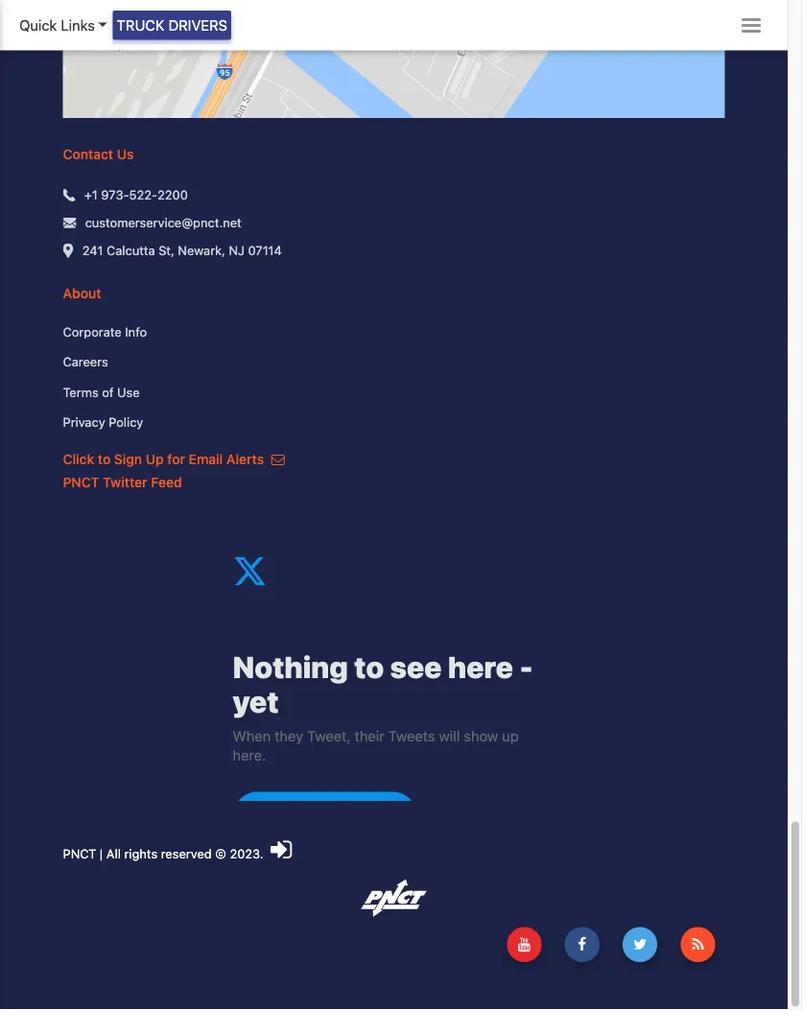 Task type: locate. For each thing, give the bounding box(es) containing it.
use
[[117, 385, 140, 399]]

to
[[98, 452, 111, 467]]

|
[[100, 846, 103, 861]]

pnct for pnct | all rights reserved © 2023.
[[63, 846, 96, 861]]

+1 973-522-2200 link
[[84, 185, 188, 204]]

links
[[61, 17, 95, 34]]

click to sign up for email alerts
[[63, 452, 268, 467]]

2200
[[157, 187, 188, 202]]

sign in image
[[271, 837, 292, 862]]

+1 973-522-2200
[[84, 187, 188, 202]]

pnct | all rights reserved © 2023.
[[63, 846, 267, 861]]

pnct
[[63, 475, 99, 490], [63, 846, 96, 861]]

2 pnct from the top
[[63, 846, 96, 861]]

privacy
[[63, 415, 105, 430]]

pnct down click
[[63, 475, 99, 490]]

privacy policy
[[63, 415, 143, 430]]

1 pnct from the top
[[63, 475, 99, 490]]

241 calcutta st, newark, nj 07114 link
[[82, 241, 282, 260]]

of
[[102, 385, 114, 399]]

click
[[63, 452, 94, 467]]

973-
[[101, 187, 129, 202]]

pnct left |
[[63, 846, 96, 861]]

1 vertical spatial pnct
[[63, 846, 96, 861]]

241
[[82, 243, 103, 257]]

pnct twitter feed
[[63, 475, 182, 490]]

st,
[[158, 243, 174, 257]]

2023.
[[230, 846, 263, 861]]

truck drivers
[[117, 17, 227, 34]]

feed
[[151, 475, 182, 490]]

corporate info link
[[63, 323, 725, 341]]

truck
[[117, 17, 165, 34]]

241 calcutta st, newark, nj 07114
[[82, 243, 282, 257]]

for
[[167, 452, 185, 467]]

about
[[63, 285, 101, 301]]

customerservice@pnct.net link
[[85, 213, 242, 232]]

truck drivers link
[[113, 11, 231, 40]]

terms of use
[[63, 385, 140, 399]]

0 vertical spatial pnct
[[63, 475, 99, 490]]

privacy policy link
[[63, 413, 725, 432]]

click to sign up for email alerts link
[[63, 452, 285, 467]]

careers link
[[63, 353, 725, 372]]

quick links
[[19, 17, 95, 34]]



Task type: vqa. For each thing, say whether or not it's contained in the screenshot.
sign in image
yes



Task type: describe. For each thing, give the bounding box(es) containing it.
nj
[[229, 243, 245, 257]]

522-
[[129, 187, 157, 202]]

info
[[125, 325, 147, 339]]

drivers
[[168, 17, 227, 34]]

©
[[215, 846, 226, 861]]

policy
[[109, 415, 143, 430]]

quick links link
[[19, 14, 107, 36]]

sign
[[114, 452, 142, 467]]

07114
[[248, 243, 282, 257]]

reserved
[[161, 846, 212, 861]]

terms of use link
[[63, 383, 725, 402]]

+1
[[84, 187, 98, 202]]

calcutta
[[106, 243, 155, 257]]

alerts
[[226, 452, 264, 467]]

corporate info
[[63, 325, 147, 339]]

rights
[[124, 846, 157, 861]]

newark,
[[178, 243, 225, 257]]

twitter
[[103, 475, 147, 490]]

pnct for pnct twitter feed
[[63, 475, 99, 490]]

quick
[[19, 17, 57, 34]]

terms
[[63, 385, 99, 399]]

corporate
[[63, 325, 122, 339]]

careers
[[63, 355, 108, 369]]

envelope o image
[[271, 453, 285, 467]]

customerservice@pnct.net
[[85, 215, 242, 230]]

all
[[106, 846, 121, 861]]

up
[[146, 452, 164, 467]]

contact
[[63, 147, 113, 162]]

contact us
[[63, 147, 134, 162]]

email
[[189, 452, 223, 467]]

us
[[117, 147, 134, 162]]



